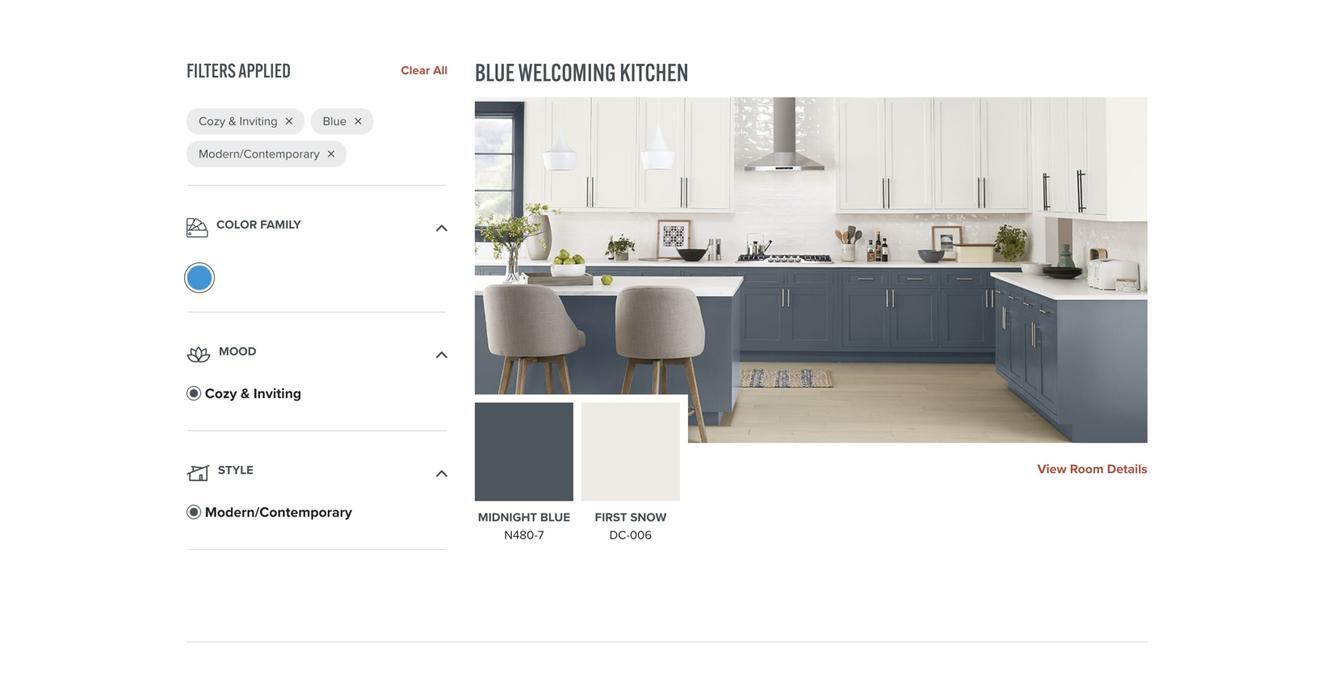 Task type: vqa. For each thing, say whether or not it's contained in the screenshot.
the N480-
yes



Task type: locate. For each thing, give the bounding box(es) containing it.
0 horizontal spatial close x image
[[286, 118, 292, 124]]

mood
[[219, 342, 257, 360]]

1 vertical spatial inviting
[[254, 383, 302, 404]]

close x image up color family button
[[328, 151, 334, 157]]

clear
[[401, 62, 430, 79]]

family
[[260, 216, 301, 233]]

& down filters applied
[[229, 112, 236, 130]]

blue
[[540, 509, 570, 526]]

0 vertical spatial &
[[229, 112, 236, 130]]

1 vertical spatial blue
[[323, 112, 347, 130]]

clear all
[[401, 62, 448, 79]]

0 vertical spatial cozy & inviting
[[199, 112, 278, 130]]

1 vertical spatial modern/contemporary
[[205, 502, 352, 523]]

1 horizontal spatial blue
[[475, 57, 515, 87]]

0 vertical spatial modern/contemporary
[[199, 145, 320, 163]]

1 vertical spatial cozy
[[205, 383, 237, 404]]

midnight
[[478, 509, 537, 526]]

cozy down filters on the left top of page
[[199, 112, 226, 130]]

& inside button
[[241, 383, 250, 404]]

blue for blue welcoming kitchen
[[475, 57, 515, 87]]

close x image
[[286, 118, 292, 124], [328, 151, 334, 157]]

cozy & inviting down filters applied
[[199, 112, 278, 130]]

cozy & inviting down the mood
[[205, 383, 302, 404]]

0 horizontal spatial caret image
[[187, 218, 208, 237]]

style button
[[187, 460, 448, 486]]

applied
[[238, 58, 291, 83]]

close x image down applied
[[286, 118, 292, 124]]

modern/contemporary up color family
[[199, 145, 320, 163]]

blue
[[475, 57, 515, 87], [323, 112, 347, 130]]

first snow dc-006
[[595, 509, 667, 544]]

0 horizontal spatial &
[[229, 112, 236, 130]]

1 horizontal spatial close x image
[[328, 151, 334, 157]]

cozy
[[199, 112, 226, 130], [205, 383, 237, 404]]

cozy & inviting
[[199, 112, 278, 130], [205, 383, 302, 404]]

1 vertical spatial &
[[241, 383, 250, 404]]

blue left close x image
[[323, 112, 347, 130]]

cozy down the mood
[[205, 383, 237, 404]]

inviting down mood button in the left of the page
[[254, 383, 302, 404]]

caret image
[[187, 346, 211, 363], [436, 351, 448, 358], [187, 465, 210, 482], [436, 470, 448, 477]]

snow
[[631, 509, 667, 526]]

inviting
[[240, 112, 278, 130], [254, 383, 302, 404]]

view room details link
[[1038, 459, 1148, 479]]

cozy & inviting button
[[187, 383, 364, 409]]

0 vertical spatial blue
[[475, 57, 515, 87]]

&
[[229, 112, 236, 130], [241, 383, 250, 404]]

caret image
[[187, 218, 208, 237], [436, 224, 448, 231]]

color family button
[[187, 215, 448, 241]]

0 horizontal spatial blue
[[323, 112, 347, 130]]

& down the mood
[[241, 383, 250, 404]]

1 vertical spatial cozy & inviting
[[205, 383, 302, 404]]

close x image
[[355, 118, 361, 124]]

inviting down applied
[[240, 112, 278, 130]]

modern/contemporary
[[199, 145, 320, 163], [205, 502, 352, 523]]

mood button
[[187, 342, 448, 367]]

1 horizontal spatial &
[[241, 383, 250, 404]]

close x image for modern/contemporary
[[328, 151, 334, 157]]

welcoming
[[518, 57, 616, 87]]

modern/contemporary button
[[187, 502, 364, 528]]

modern/contemporary down style button
[[205, 502, 352, 523]]

1 horizontal spatial caret image
[[436, 224, 448, 231]]

006
[[630, 526, 652, 544]]

blue right all
[[475, 57, 515, 87]]

1 vertical spatial close x image
[[328, 151, 334, 157]]

0 vertical spatial close x image
[[286, 118, 292, 124]]



Task type: describe. For each thing, give the bounding box(es) containing it.
blue welcoming kitchen
[[475, 57, 689, 87]]

details
[[1107, 459, 1148, 479]]

color
[[217, 216, 257, 233]]

clear all button
[[393, 62, 448, 79]]

all
[[433, 62, 448, 79]]

7
[[538, 526, 544, 544]]

close x image for cozy & inviting
[[286, 118, 292, 124]]

blue for blue
[[323, 112, 347, 130]]

style
[[218, 461, 254, 479]]

n480-
[[504, 526, 538, 544]]

cozy inside button
[[205, 383, 237, 404]]

modern/contemporary inside button
[[205, 502, 352, 523]]

dc-
[[610, 526, 630, 544]]

view room details
[[1038, 459, 1148, 479]]

cozy & inviting inside button
[[205, 383, 302, 404]]

filters applied
[[187, 58, 291, 83]]

filters
[[187, 58, 236, 83]]

inviting inside button
[[254, 383, 302, 404]]

kitchen
[[620, 57, 689, 87]]

first
[[595, 509, 627, 526]]

view
[[1038, 459, 1067, 479]]

room
[[1070, 459, 1104, 479]]

blue modern cozy & inviting kitchen image
[[475, 98, 1148, 443]]

0 vertical spatial inviting
[[240, 112, 278, 130]]

0 vertical spatial cozy
[[199, 112, 226, 130]]

color family
[[217, 216, 301, 233]]

midnight blue n480-7
[[478, 509, 570, 544]]



